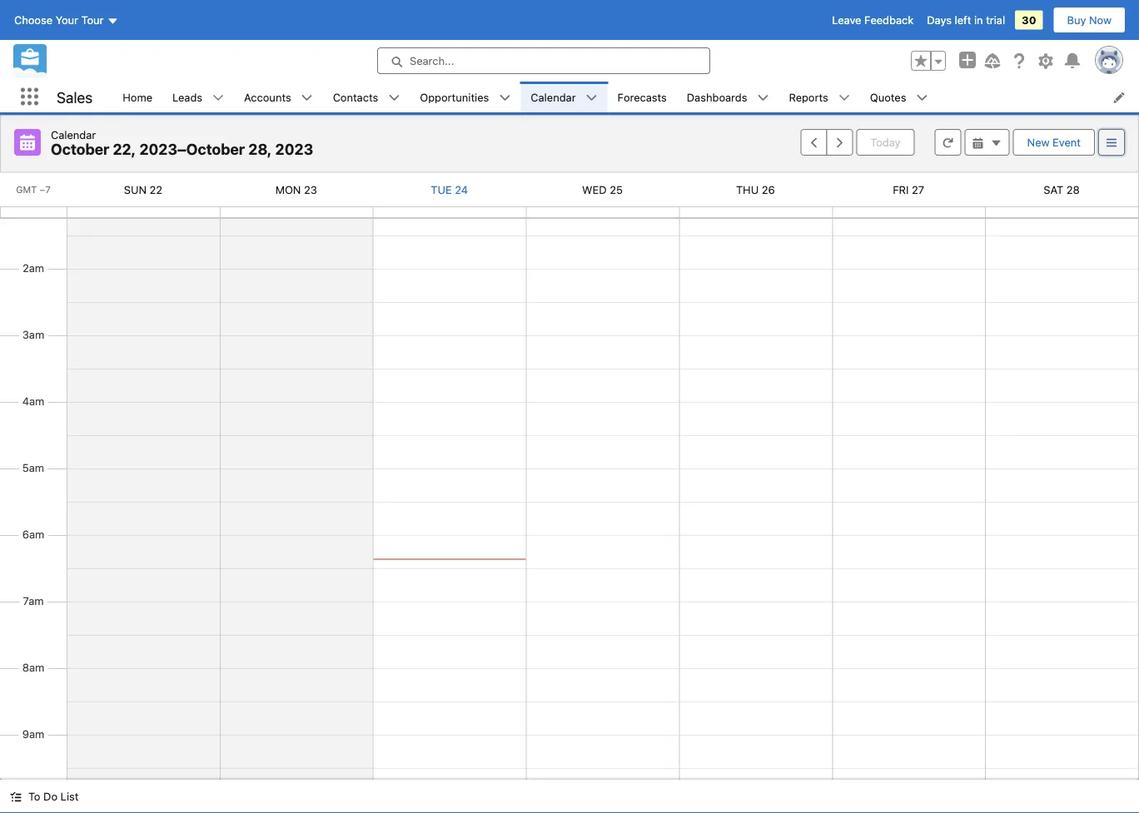 Task type: locate. For each thing, give the bounding box(es) containing it.
text default image inside quotes list item
[[917, 92, 928, 104]]

list
[[113, 82, 1139, 112]]

calendar october 22, 2023–october 28, 2023
[[51, 128, 313, 158]]

sat 28 button
[[1044, 184, 1080, 196]]

event
[[1053, 136, 1081, 149]]

search...
[[410, 55, 454, 67]]

0 vertical spatial group
[[911, 51, 946, 71]]

0 horizontal spatial calendar
[[51, 128, 96, 141]]

2am
[[22, 261, 44, 274]]

text default image
[[301, 92, 313, 104], [388, 92, 400, 104], [499, 92, 511, 104], [586, 92, 598, 104], [758, 92, 769, 104], [917, 92, 928, 104], [973, 138, 984, 149], [991, 138, 1003, 149]]

25
[[610, 184, 623, 196]]

2023
[[275, 140, 313, 158]]

list containing home
[[113, 82, 1139, 112]]

text default image right leads
[[212, 92, 224, 104]]

text default image left to
[[10, 792, 22, 803]]

fri 27
[[893, 184, 925, 196]]

choose your tour
[[14, 14, 104, 26]]

group down reports list item at the top right of the page
[[801, 129, 853, 156]]

2023–october
[[139, 140, 245, 158]]

contacts
[[333, 91, 378, 103]]

5am
[[22, 461, 44, 474]]

text default image
[[212, 92, 224, 104], [839, 92, 850, 104], [10, 792, 22, 803]]

calendar inside calendar october 22, 2023–october 28, 2023
[[51, 128, 96, 141]]

accounts list item
[[234, 82, 323, 112]]

2 horizontal spatial text default image
[[839, 92, 850, 104]]

group down the days
[[911, 51, 946, 71]]

calendar list item
[[521, 82, 608, 112]]

dashboards list item
[[677, 82, 779, 112]]

sat 28
[[1044, 184, 1080, 196]]

tue 24 button
[[431, 184, 468, 196]]

calendar down search... button
[[531, 91, 576, 103]]

calendar down sales
[[51, 128, 96, 141]]

calendar
[[531, 91, 576, 103], [51, 128, 96, 141]]

reports list item
[[779, 82, 860, 112]]

mon 23 button
[[275, 184, 317, 196]]

new event button
[[1013, 129, 1095, 156]]

−7
[[39, 185, 51, 195]]

3am
[[22, 328, 44, 340]]

text default image for contacts
[[388, 92, 400, 104]]

days
[[927, 14, 952, 26]]

text default image inside to do list button
[[10, 792, 22, 803]]

thu 26 button
[[736, 184, 775, 196]]

22
[[150, 184, 163, 196]]

text default image inside accounts list item
[[301, 92, 313, 104]]

text default image for calendar
[[586, 92, 598, 104]]

28,
[[248, 140, 272, 158]]

mon 23
[[275, 184, 317, 196]]

quotes link
[[860, 82, 917, 112]]

opportunities link
[[410, 82, 499, 112]]

22,
[[113, 140, 136, 158]]

to do list button
[[0, 780, 89, 814]]

sun 22
[[124, 184, 163, 196]]

1 horizontal spatial calendar
[[531, 91, 576, 103]]

text default image inside calendar "list item"
[[586, 92, 598, 104]]

buy
[[1067, 14, 1087, 26]]

6am
[[22, 528, 44, 540]]

1 vertical spatial calendar
[[51, 128, 96, 141]]

text default image inside reports list item
[[839, 92, 850, 104]]

dashboards
[[687, 91, 748, 103]]

now
[[1090, 14, 1112, 26]]

tue
[[431, 184, 452, 196]]

new event
[[1028, 136, 1081, 149]]

forecasts link
[[608, 82, 677, 112]]

calendar inside 'link'
[[531, 91, 576, 103]]

text default image inside opportunities list item
[[499, 92, 511, 104]]

today button
[[857, 129, 915, 156]]

trial
[[986, 14, 1006, 26]]

text default image right reports
[[839, 92, 850, 104]]

october
[[51, 140, 109, 158]]

do
[[43, 791, 58, 803]]

wed
[[582, 184, 607, 196]]

text default image inside dashboards list item
[[758, 92, 769, 104]]

thu 26
[[736, 184, 775, 196]]

text default image inside contacts list item
[[388, 92, 400, 104]]

your
[[56, 14, 78, 26]]

wed 25
[[582, 184, 623, 196]]

today
[[871, 136, 901, 149]]

search... button
[[377, 47, 711, 74]]

4am
[[22, 394, 44, 407]]

leave
[[832, 14, 862, 26]]

8am
[[22, 661, 44, 673]]

in
[[975, 14, 983, 26]]

0 vertical spatial calendar
[[531, 91, 576, 103]]

group
[[911, 51, 946, 71], [801, 129, 853, 156]]

home link
[[113, 82, 162, 112]]

thu
[[736, 184, 759, 196]]

fri 27 button
[[893, 184, 925, 196]]

1 vertical spatial group
[[801, 129, 853, 156]]

sales
[[57, 88, 93, 106]]

dashboards link
[[677, 82, 758, 112]]

1 horizontal spatial text default image
[[212, 92, 224, 104]]

0 horizontal spatial text default image
[[10, 792, 22, 803]]

text default image inside leads list item
[[212, 92, 224, 104]]



Task type: describe. For each thing, give the bounding box(es) containing it.
accounts
[[244, 91, 291, 103]]

leads link
[[162, 82, 212, 112]]

leads list item
[[162, 82, 234, 112]]

home
[[123, 91, 152, 103]]

quotes
[[870, 91, 907, 103]]

leave feedback
[[832, 14, 914, 26]]

text default image for dashboards
[[758, 92, 769, 104]]

buy now button
[[1053, 7, 1126, 33]]

feedback
[[865, 14, 914, 26]]

text default image for opportunities
[[499, 92, 511, 104]]

30
[[1022, 14, 1037, 26]]

text default image for reports
[[839, 92, 850, 104]]

new
[[1028, 136, 1050, 149]]

24
[[455, 184, 468, 196]]

wed 25 button
[[582, 184, 623, 196]]

contacts list item
[[323, 82, 410, 112]]

fri
[[893, 184, 909, 196]]

calendar for calendar october 22, 2023–october 28, 2023
[[51, 128, 96, 141]]

opportunities list item
[[410, 82, 521, 112]]

leads
[[172, 91, 202, 103]]

sat
[[1044, 184, 1064, 196]]

26
[[762, 184, 775, 196]]

forecasts
[[618, 91, 667, 103]]

buy now
[[1067, 14, 1112, 26]]

days left in trial
[[927, 14, 1006, 26]]

9am
[[22, 728, 44, 740]]

calendar for calendar
[[531, 91, 576, 103]]

tour
[[81, 14, 104, 26]]

to
[[28, 791, 40, 803]]

0 horizontal spatial group
[[801, 129, 853, 156]]

reports link
[[779, 82, 839, 112]]

tue 24
[[431, 184, 468, 196]]

left
[[955, 14, 972, 26]]

28
[[1067, 184, 1080, 196]]

text default image for accounts
[[301, 92, 313, 104]]

opportunities
[[420, 91, 489, 103]]

quotes list item
[[860, 82, 938, 112]]

gmt
[[16, 185, 37, 195]]

reports
[[789, 91, 829, 103]]

sun
[[124, 184, 147, 196]]

27
[[912, 184, 925, 196]]

leave feedback link
[[832, 14, 914, 26]]

contacts link
[[323, 82, 388, 112]]

mon
[[275, 184, 301, 196]]

sun 22 button
[[124, 184, 163, 196]]

1 horizontal spatial group
[[911, 51, 946, 71]]

text default image for leads
[[212, 92, 224, 104]]

7am
[[23, 594, 44, 607]]

choose your tour button
[[13, 7, 120, 33]]

list
[[60, 791, 79, 803]]

choose
[[14, 14, 53, 26]]

accounts link
[[234, 82, 301, 112]]

text default image for quotes
[[917, 92, 928, 104]]

to do list
[[28, 791, 79, 803]]

gmt −7
[[16, 185, 51, 195]]

calendar link
[[521, 82, 586, 112]]

23
[[304, 184, 317, 196]]



Task type: vqa. For each thing, say whether or not it's contained in the screenshot.
Home link
yes



